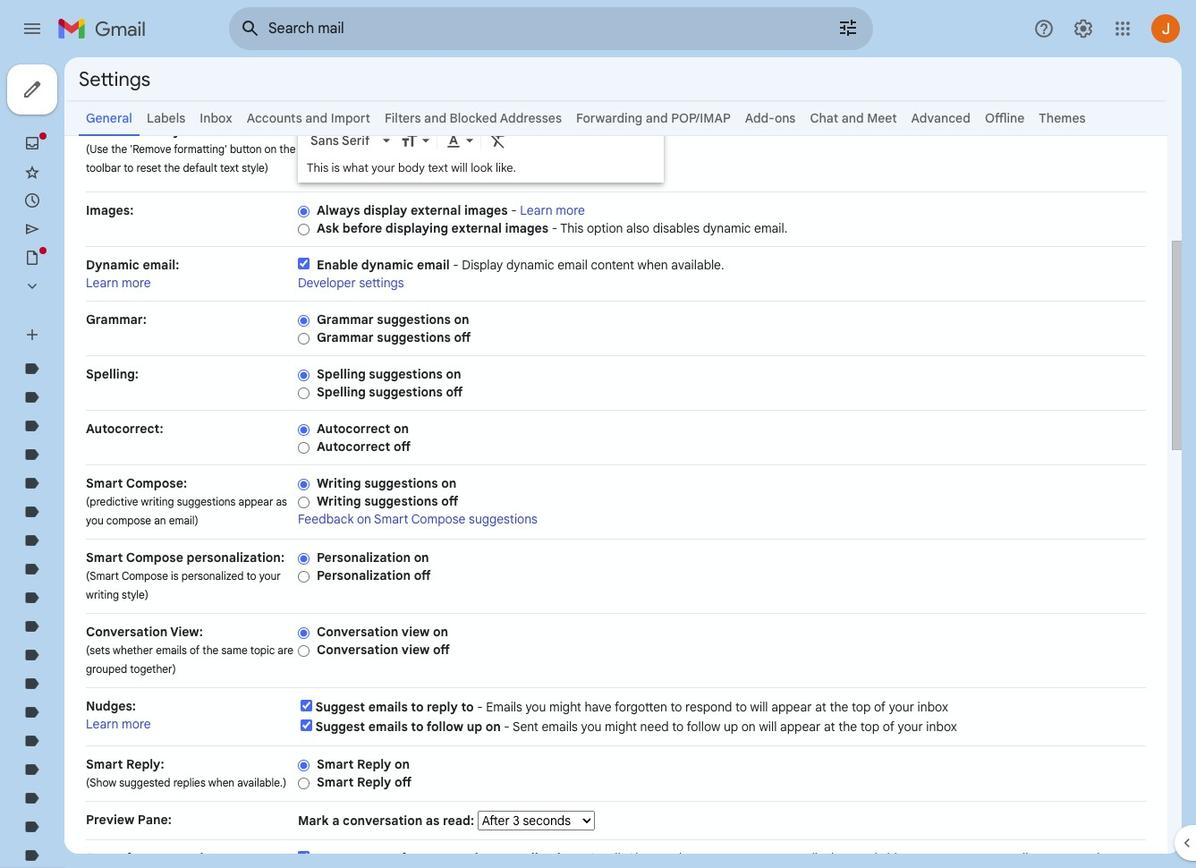 Task type: locate. For each thing, give the bounding box(es) containing it.
1 vertical spatial reply
[[357, 774, 392, 790]]

0 vertical spatial you
[[86, 514, 104, 527]]

(use
[[86, 142, 108, 156]]

always
[[317, 202, 360, 218]]

smart inside smart reply: (show suggested replies when available.)
[[86, 756, 123, 772]]

your
[[372, 160, 395, 175], [259, 569, 281, 583], [889, 699, 915, 715], [898, 719, 923, 735]]

2 writing from the top
[[317, 493, 361, 509]]

0 vertical spatial reply
[[357, 756, 392, 772]]

None checkbox
[[298, 258, 310, 269], [301, 700, 312, 712], [298, 258, 310, 269], [301, 700, 312, 712]]

remove formatting ‪(⌘\)‬ image
[[489, 132, 507, 150]]

is
[[332, 160, 340, 175], [171, 569, 179, 583]]

more down nudges:
[[122, 716, 151, 732]]

0 vertical spatial compose
[[411, 511, 466, 527]]

off up feedback on smart compose suggestions link
[[441, 493, 458, 509]]

this left option
[[561, 220, 584, 236]]

as left writing suggestions off 'radio'
[[276, 495, 287, 508]]

features right smart
[[401, 850, 452, 866]]

learn down dynamic
[[86, 275, 119, 291]]

smart for smart reply: (show suggested replies when available.)
[[86, 756, 123, 772]]

autocorrect up autocorrect off
[[317, 421, 391, 437]]

smart inside smart features and
[[86, 850, 123, 866]]

when down also
[[638, 257, 668, 273]]

2 personalization from the top
[[317, 567, 411, 584]]

0 vertical spatial of
[[190, 644, 200, 657]]

2 horizontal spatial you
[[581, 719, 602, 735]]

learn more link up ask before displaying external images - this option also disables dynamic email.
[[520, 202, 585, 218]]

1 vertical spatial autocorrect
[[317, 439, 391, 455]]

0 horizontal spatial might
[[550, 699, 582, 715]]

dynamic up settings
[[361, 257, 414, 273]]

spelling for spelling suggestions off
[[317, 384, 366, 400]]

conversation up whether
[[86, 624, 168, 640]]

up
[[467, 719, 483, 735], [724, 719, 739, 735]]

look
[[471, 160, 493, 175]]

personalized
[[181, 569, 244, 583]]

reply up the smart reply off in the left of the page
[[357, 756, 392, 772]]

add-ons link
[[745, 110, 796, 126]]

external down always display external images - learn more
[[452, 220, 502, 236]]

1 up from the left
[[467, 719, 483, 735]]

autocorrect for autocorrect off
[[317, 439, 391, 455]]

smart inside smart compose personalization: (smart compose is personalized to your writing style)
[[86, 550, 123, 566]]

main menu image
[[21, 18, 43, 39]]

1 features from the left
[[126, 850, 177, 866]]

2 features from the left
[[401, 850, 452, 866]]

Autocorrect on radio
[[298, 423, 310, 437]]

0 vertical spatial view
[[402, 624, 430, 640]]

- left option
[[552, 220, 558, 236]]

writing down (smart
[[86, 588, 119, 601]]

grammar suggestions on
[[317, 311, 469, 328]]

0 horizontal spatial features
[[126, 850, 177, 866]]

2 suggest from the top
[[316, 719, 365, 735]]

-
[[511, 202, 517, 218], [552, 220, 558, 236], [453, 257, 459, 273], [477, 699, 483, 715], [504, 719, 510, 735], [579, 850, 585, 866]]

smart up the "(predictive"
[[86, 475, 123, 491]]

0 vertical spatial spelling
[[317, 366, 366, 382]]

2 vertical spatial learn more link
[[86, 716, 151, 732]]

1 horizontal spatial you
[[526, 699, 546, 715]]

smart compose: (predictive writing suggestions appear as you compose an email)
[[86, 475, 287, 527]]

1 view from the top
[[402, 624, 430, 640]]

conversation inside conversation view: (sets whether emails of the same topic are grouped together)
[[86, 624, 168, 640]]

1 vertical spatial external
[[452, 220, 502, 236]]

reply down smart reply on
[[357, 774, 392, 790]]

1 vertical spatial might
[[605, 719, 637, 735]]

follow down reply
[[427, 719, 464, 735]]

style:
[[162, 123, 195, 139]]

meet left may
[[685, 850, 714, 866]]

smart right smart reply off radio
[[317, 774, 354, 790]]

smart for smart compose: (predictive writing suggestions appear as you compose an email)
[[86, 475, 123, 491]]

display
[[364, 202, 408, 218]]

email down displaying at the top left
[[417, 257, 450, 273]]

follow down respond on the right bottom
[[687, 719, 721, 735]]

suggestions for grammar suggestions off
[[377, 329, 451, 345]]

chat and meet
[[810, 110, 897, 126]]

smart inside smart compose: (predictive writing suggestions appear as you compose an email)
[[86, 475, 123, 491]]

might
[[550, 699, 582, 715], [605, 719, 637, 735]]

1 autocorrect from the top
[[317, 421, 391, 437]]

gmail image
[[57, 11, 155, 47]]

more down dynamic
[[122, 275, 151, 291]]

top
[[852, 699, 871, 715], [861, 719, 880, 735]]

None search field
[[229, 7, 874, 50]]

1 horizontal spatial style)
[[242, 161, 269, 175]]

spelling right spelling suggestions off radio
[[317, 384, 366, 400]]

you for compose
[[86, 514, 104, 527]]

autocorrect for autocorrect on
[[317, 421, 391, 437]]

writing right writing suggestions on "option" at the left bottom
[[317, 475, 361, 491]]

of
[[190, 644, 200, 657], [874, 699, 886, 715], [883, 719, 895, 735]]

reply for off
[[357, 774, 392, 790]]

1 horizontal spatial writing
[[141, 495, 174, 508]]

reset
[[136, 161, 161, 175]]

dynamic email: learn more
[[86, 257, 179, 291]]

meet right the "chat"
[[867, 110, 897, 126]]

0 horizontal spatial style)
[[122, 588, 149, 601]]

2 vertical spatial more
[[122, 716, 151, 732]]

of inside conversation view: (sets whether emails of the same topic are grouped together)
[[190, 644, 200, 657]]

1 vertical spatial you
[[526, 699, 546, 715]]

grammar for grammar suggestions off
[[317, 329, 374, 345]]

navigation
[[0, 57, 215, 868]]

learn more link down dynamic
[[86, 275, 151, 291]]

- left gmail,
[[579, 850, 585, 866]]

0 horizontal spatial dynamic
[[361, 257, 414, 273]]

autocorrect off
[[317, 439, 411, 455]]

inbox
[[918, 699, 949, 715], [927, 719, 958, 735]]

personalization for personalization off
[[317, 567, 411, 584]]

chat and meet link
[[810, 110, 897, 126]]

1 writing from the top
[[317, 475, 361, 491]]

2 follow from the left
[[687, 719, 721, 735]]

conversation
[[343, 813, 423, 829]]

style) up whether
[[122, 588, 149, 601]]

- left sent
[[504, 719, 510, 735]]

up left sent
[[467, 719, 483, 735]]

spelling suggestions off
[[317, 384, 463, 400]]

smart up (smart
[[86, 550, 123, 566]]

formatting'
[[174, 142, 227, 156]]

2 vertical spatial will
[[759, 719, 777, 735]]

compose right (smart
[[122, 569, 168, 583]]

content down option
[[591, 257, 635, 273]]

text right body
[[428, 160, 448, 175]]

1 vertical spatial is
[[171, 569, 179, 583]]

emails left reply
[[368, 699, 408, 715]]

advanced search options image
[[831, 10, 866, 46]]

text down the button
[[220, 161, 239, 175]]

to right respond on the right bottom
[[736, 699, 747, 715]]

forwarding and pop/imap link
[[576, 110, 731, 126]]

smart reply on
[[317, 756, 410, 772]]

1 vertical spatial grammar
[[317, 329, 374, 345]]

2 autocorrect from the top
[[317, 439, 391, 455]]

smart
[[86, 475, 123, 491], [374, 511, 409, 527], [86, 550, 123, 566], [86, 756, 123, 772], [317, 756, 354, 772], [317, 774, 354, 790], [86, 850, 123, 866]]

1 personalization from the top
[[317, 550, 411, 566]]

0 horizontal spatial my
[[768, 850, 785, 866]]

dynamic
[[86, 257, 140, 273]]

addresses
[[500, 110, 562, 126]]

when inside smart reply: (show suggested replies when available.)
[[208, 776, 235, 789]]

0 vertical spatial external
[[411, 202, 461, 218]]

emails
[[486, 699, 523, 715]]

is inside smart compose personalization: (smart compose is personalized to your writing style)
[[171, 569, 179, 583]]

(smart
[[86, 569, 119, 583]]

to left personalize
[[962, 850, 973, 866]]

smart up (show
[[86, 756, 123, 772]]

settings image
[[1073, 18, 1095, 39]]

1 vertical spatial compose
[[126, 550, 183, 566]]

personalization up personalization off
[[317, 550, 411, 566]]

up down respond on the right bottom
[[724, 719, 739, 735]]

content inside enable dynamic email - display dynamic email content when available. developer settings
[[591, 257, 635, 273]]

1 horizontal spatial might
[[605, 719, 637, 735]]

text up 'remove
[[134, 123, 159, 139]]

this is what your body text will look like.
[[307, 160, 516, 175]]

0 vertical spatial when
[[638, 257, 668, 273]]

learn more link down nudges:
[[86, 716, 151, 732]]

view for on
[[402, 624, 430, 640]]

off up mark a conversation as read:
[[395, 774, 412, 790]]

1 vertical spatial personalization
[[317, 567, 411, 584]]

view for off
[[402, 642, 430, 658]]

advanced link
[[912, 110, 971, 126]]

advanced
[[912, 110, 971, 126]]

dynamic
[[703, 220, 751, 236], [361, 257, 414, 273], [506, 257, 555, 273]]

1 grammar from the top
[[317, 311, 374, 328]]

you up sent
[[526, 699, 546, 715]]

1 vertical spatial content
[[915, 850, 959, 866]]

(sets
[[86, 644, 110, 657]]

0 horizontal spatial when
[[208, 776, 235, 789]]

1 vertical spatial more
[[122, 275, 151, 291]]

2 vertical spatial of
[[883, 719, 895, 735]]

toolbar
[[86, 161, 121, 175]]

spelling right spelling suggestions on radio
[[317, 366, 366, 382]]

1 vertical spatial top
[[861, 719, 880, 735]]

0 horizontal spatial content
[[591, 257, 635, 273]]

Writing suggestions on radio
[[298, 478, 310, 491]]

1 vertical spatial suggest
[[316, 719, 365, 735]]

0 vertical spatial learn more link
[[520, 202, 585, 218]]

writing inside smart compose personalization: (smart compose is personalized to your writing style)
[[86, 588, 119, 601]]

more up ask before displaying external images - this option also disables dynamic email.
[[556, 202, 585, 218]]

personalization for personalization on
[[317, 550, 411, 566]]

0 vertical spatial meet
[[867, 110, 897, 126]]

when inside enable dynamic email - display dynamic email content when available. developer settings
[[638, 257, 668, 273]]

you inside smart compose: (predictive writing suggestions appear as you compose an email)
[[86, 514, 104, 527]]

2 view from the top
[[402, 642, 430, 658]]

Writing suggestions off radio
[[298, 496, 310, 509]]

labels link
[[147, 110, 186, 126]]

writing up "feedback"
[[317, 493, 361, 509]]

0 vertical spatial writing
[[141, 495, 174, 508]]

compose down an
[[126, 550, 183, 566]]

to inside smart compose personalization: (smart compose is personalized to your writing style)
[[247, 569, 257, 583]]

- left 'display'
[[453, 257, 459, 273]]

at
[[815, 699, 827, 715], [824, 719, 836, 735]]

off down "spelling suggestions on"
[[446, 384, 463, 400]]

autocorrect on
[[317, 421, 409, 437]]

0 vertical spatial is
[[332, 160, 340, 175]]

suggest for suggest emails to follow up on - sent emails you might need to follow up on will appear at the top of your inbox
[[316, 719, 365, 735]]

1 vertical spatial this
[[561, 220, 584, 236]]

my right use
[[768, 850, 785, 866]]

0 vertical spatial personalization
[[317, 550, 411, 566]]

1 vertical spatial writing
[[86, 588, 119, 601]]

emails inside conversation view: (sets whether emails of the same topic are grouped together)
[[156, 644, 187, 657]]

1 vertical spatial writing
[[317, 493, 361, 509]]

follow
[[427, 719, 464, 735], [687, 719, 721, 735]]

my
[[768, 850, 785, 866], [1045, 850, 1062, 866]]

autocorrect down autocorrect on
[[317, 439, 391, 455]]

accounts and import link
[[247, 110, 371, 126]]

1 vertical spatial spelling
[[317, 384, 366, 400]]

learn down nudges:
[[86, 716, 119, 732]]

0 vertical spatial style)
[[242, 161, 269, 175]]

view down conversation view on
[[402, 642, 430, 658]]

0 vertical spatial autocorrect
[[317, 421, 391, 437]]

style) inside smart compose personalization: (smart compose is personalized to your writing style)
[[122, 588, 149, 601]]

off up writing suggestions on
[[394, 439, 411, 455]]

conversation
[[86, 624, 168, 640], [317, 624, 399, 640], [317, 642, 399, 658]]

as left read:
[[426, 813, 440, 829]]

Always display external images radio
[[298, 205, 310, 218]]

external up displaying at the top left
[[411, 202, 461, 218]]

0 vertical spatial as
[[276, 495, 287, 508]]

0 vertical spatial images
[[464, 202, 508, 218]]

filters and blocked addresses
[[385, 110, 562, 126]]

gmail,
[[589, 850, 624, 866]]

2 vertical spatial compose
[[122, 569, 168, 583]]

'remove
[[130, 142, 171, 156]]

your inside smart compose personalization: (smart compose is personalized to your writing style)
[[259, 569, 281, 583]]

to left reset
[[124, 161, 134, 175]]

off for grammar suggestions on
[[454, 329, 471, 345]]

0 horizontal spatial is
[[171, 569, 179, 583]]

might left have
[[550, 699, 582, 715]]

sans serif option
[[307, 132, 379, 150]]

dynamic down ask before displaying external images - this option also disables dynamic email.
[[506, 257, 555, 273]]

0 horizontal spatial text
[[134, 123, 159, 139]]

0 vertical spatial might
[[550, 699, 582, 715]]

0 horizontal spatial as
[[276, 495, 287, 508]]

as inside smart compose: (predictive writing suggestions appear as you compose an email)
[[276, 495, 287, 508]]

0 vertical spatial this
[[307, 160, 329, 175]]

suggestions inside smart compose: (predictive writing suggestions appear as you compose an email)
[[177, 495, 236, 508]]

reply for on
[[357, 756, 392, 772]]

writing for writing suggestions on
[[317, 475, 361, 491]]

developer settings link
[[298, 275, 404, 291]]

2 email from the left
[[558, 257, 588, 273]]

writing down compose:
[[141, 495, 174, 508]]

(show
[[86, 776, 117, 789]]

respond
[[686, 699, 733, 715]]

learn more link for nudges:
[[86, 716, 151, 732]]

conversation up conversation view off
[[317, 624, 399, 640]]

autocorrect
[[317, 421, 391, 437], [317, 439, 391, 455]]

conversation for conversation view off
[[317, 642, 399, 658]]

off up reply
[[433, 642, 450, 658]]

learn
[[520, 202, 553, 218], [86, 275, 119, 291], [86, 716, 119, 732]]

1 horizontal spatial as
[[426, 813, 440, 829]]

1 suggest from the top
[[316, 699, 365, 715]]

grammar right the grammar suggestions off option
[[317, 329, 374, 345]]

personalization on
[[317, 550, 429, 566]]

grouped
[[86, 662, 127, 676]]

0 vertical spatial content
[[591, 257, 635, 273]]

to left reply
[[411, 699, 424, 715]]

1 vertical spatial learn more link
[[86, 275, 151, 291]]

0 horizontal spatial up
[[467, 719, 483, 735]]

0 horizontal spatial email
[[417, 257, 450, 273]]

more inside dynamic email: learn more
[[122, 275, 151, 291]]

0 horizontal spatial you
[[86, 514, 104, 527]]

the inside conversation view: (sets whether emails of the same topic are grouped together)
[[203, 644, 219, 657]]

2 reply from the top
[[357, 774, 392, 790]]

compose
[[106, 514, 151, 527]]

might down suggest emails to reply to - emails you might have forgotten to respond to will appear at the top of your inbox
[[605, 719, 637, 735]]

0 vertical spatial writing
[[317, 475, 361, 491]]

conversation down conversation view on
[[317, 642, 399, 658]]

1 horizontal spatial my
[[1045, 850, 1062, 866]]

1 horizontal spatial up
[[724, 719, 739, 735]]

meet inside the gmail, chat, and meet may use my email, chat, and video content to personalize my experience
[[685, 850, 714, 866]]

1 horizontal spatial follow
[[687, 719, 721, 735]]

emails down "view:"
[[156, 644, 187, 657]]

feedback on smart compose suggestions link
[[298, 511, 538, 527]]

0 vertical spatial appear
[[239, 495, 273, 508]]

this down sans
[[307, 160, 329, 175]]

to down personalization: at bottom
[[247, 569, 257, 583]]

None checkbox
[[301, 720, 312, 731], [298, 851, 310, 863], [301, 720, 312, 731], [298, 851, 310, 863]]

an
[[154, 514, 166, 527]]

a
[[332, 813, 340, 829]]

1 vertical spatial meet
[[685, 850, 714, 866]]

learn up ask before displaying external images - this option also disables dynamic email.
[[520, 202, 553, 218]]

you down the "(predictive"
[[86, 514, 104, 527]]

1 my from the left
[[768, 850, 785, 866]]

search mail image
[[234, 13, 267, 45]]

is left what
[[332, 160, 340, 175]]

off down personalization on at the bottom of the page
[[414, 567, 431, 584]]

2 horizontal spatial dynamic
[[703, 220, 751, 236]]

dynamic left email.
[[703, 220, 751, 236]]

emails right sent
[[542, 719, 578, 735]]

to inside default text style: (use the 'remove formatting' button on the toolbar to reset the default text style)
[[124, 161, 134, 175]]

1 spelling from the top
[[317, 366, 366, 382]]

features down pane:
[[126, 850, 177, 866]]

preview
[[86, 812, 134, 828]]

0 horizontal spatial writing
[[86, 588, 119, 601]]

0 horizontal spatial this
[[307, 160, 329, 175]]

content inside the gmail, chat, and meet may use my email, chat, and video content to personalize my experience
[[915, 850, 959, 866]]

images up enable dynamic email - display dynamic email content when available. developer settings
[[505, 220, 549, 236]]

topic
[[250, 644, 275, 657]]

to left respond on the right bottom
[[671, 699, 682, 715]]

formatting options toolbar
[[303, 124, 659, 157]]

you down have
[[581, 719, 602, 735]]

mark a conversation as read:
[[298, 813, 478, 829]]

smart features and
[[86, 850, 204, 868]]

button
[[230, 142, 262, 156]]

meet
[[867, 110, 897, 126], [685, 850, 714, 866]]

1 reply from the top
[[357, 756, 392, 772]]

grammar down developer settings link
[[317, 311, 374, 328]]

Personalization on radio
[[298, 552, 310, 565]]

personalize
[[977, 850, 1042, 866]]

email down ask before displaying external images - this option also disables dynamic email.
[[558, 257, 588, 273]]

Smart Reply on radio
[[298, 759, 310, 772]]

0 vertical spatial suggest
[[316, 699, 365, 715]]

off down grammar suggestions on
[[454, 329, 471, 345]]

when
[[638, 257, 668, 273], [208, 776, 235, 789]]

0 vertical spatial top
[[852, 699, 871, 715]]

0 horizontal spatial follow
[[427, 719, 464, 735]]

is left personalized
[[171, 569, 179, 583]]

2 grammar from the top
[[317, 329, 374, 345]]

personalization down personalization on at the bottom of the page
[[317, 567, 411, 584]]

compose down writing suggestions off
[[411, 511, 466, 527]]

0 horizontal spatial meet
[[685, 850, 714, 866]]

1 horizontal spatial email
[[558, 257, 588, 273]]

2 spelling from the top
[[317, 384, 366, 400]]

accounts
[[247, 110, 302, 126]]

images down look at the top left of page
[[464, 202, 508, 218]]

1 vertical spatial learn
[[86, 275, 119, 291]]

1 horizontal spatial content
[[915, 850, 959, 866]]

1 horizontal spatial features
[[401, 850, 452, 866]]

1 vertical spatial view
[[402, 642, 430, 658]]

2 vertical spatial appear
[[780, 719, 821, 735]]

smart right the smart reply on option
[[317, 756, 354, 772]]

grammar suggestions off
[[317, 329, 471, 345]]

my left experience
[[1045, 850, 1062, 866]]

2 vertical spatial you
[[581, 719, 602, 735]]

1 horizontal spatial when
[[638, 257, 668, 273]]

view up conversation view off
[[402, 624, 430, 640]]

1 vertical spatial appear
[[772, 699, 812, 715]]

replies
[[173, 776, 206, 789]]

Autocorrect off radio
[[298, 441, 310, 454]]

(predictive
[[86, 495, 138, 508]]

1 vertical spatial when
[[208, 776, 235, 789]]

style) down the button
[[242, 161, 269, 175]]



Task type: vqa. For each thing, say whether or not it's contained in the screenshot.


Task type: describe. For each thing, give the bounding box(es) containing it.
available.)
[[237, 776, 287, 789]]

off for spelling suggestions on
[[446, 384, 463, 400]]

sans
[[311, 133, 339, 149]]

smart for smart reply on
[[317, 756, 354, 772]]

need
[[640, 719, 669, 735]]

- inside enable dynamic email - display dynamic email content when available. developer settings
[[453, 257, 459, 273]]

sent
[[513, 719, 539, 735]]

offline link
[[985, 110, 1025, 126]]

spelling:
[[86, 366, 139, 382]]

suggestions for spelling suggestions on
[[369, 366, 443, 382]]

support image
[[1034, 18, 1055, 39]]

filters and blocked addresses link
[[385, 110, 562, 126]]

labels
[[147, 110, 186, 126]]

grammar for grammar suggestions on
[[317, 311, 374, 328]]

settings
[[79, 67, 150, 91]]

1 vertical spatial as
[[426, 813, 440, 829]]

themes
[[1039, 110, 1086, 126]]

general
[[86, 110, 132, 126]]

Ask before displaying external images radio
[[298, 223, 310, 236]]

0 vertical spatial more
[[556, 202, 585, 218]]

themes link
[[1039, 110, 1086, 126]]

mark
[[298, 813, 329, 829]]

more inside nudges: learn more
[[122, 716, 151, 732]]

learn inside nudges: learn more
[[86, 716, 119, 732]]

to right need
[[672, 719, 684, 735]]

add-ons
[[745, 110, 796, 126]]

general link
[[86, 110, 132, 126]]

compose:
[[126, 475, 187, 491]]

conversation for conversation view on
[[317, 624, 399, 640]]

Grammar suggestions off radio
[[298, 332, 310, 345]]

chat,
[[824, 850, 853, 866]]

same
[[221, 644, 248, 657]]

1 vertical spatial will
[[751, 699, 768, 715]]

on inside default text style: (use the 'remove formatting' button on the toolbar to reset the default text style)
[[265, 142, 277, 156]]

writing inside smart compose: (predictive writing suggestions appear as you compose an email)
[[141, 495, 174, 508]]

email,
[[788, 850, 821, 866]]

emails up smart reply on
[[368, 719, 408, 735]]

ask before displaying external images - this option also disables dynamic email.
[[317, 220, 788, 236]]

may
[[718, 850, 741, 866]]

off for writing suggestions on
[[441, 493, 458, 509]]

smart for smart features and
[[86, 850, 123, 866]]

email.
[[755, 220, 788, 236]]

writing for writing suggestions off
[[317, 493, 361, 509]]

Spelling suggestions on radio
[[298, 369, 310, 382]]

ons
[[775, 110, 796, 126]]

serif
[[342, 133, 370, 149]]

smart down writing suggestions off
[[374, 511, 409, 527]]

like.
[[496, 160, 516, 175]]

experience
[[1065, 850, 1128, 866]]

displaying
[[386, 220, 448, 236]]

forwarding and pop/imap
[[576, 110, 731, 126]]

smart for smart compose personalization: (smart compose is personalized to your writing style)
[[86, 550, 123, 566]]

smart reply: (show suggested replies when available.)
[[86, 756, 287, 789]]

suggest for suggest emails to reply to - emails you might have forgotten to respond to will appear at the top of your inbox
[[316, 699, 365, 715]]

video
[[881, 850, 912, 866]]

accounts and import
[[247, 110, 371, 126]]

suggestions for spelling suggestions off
[[369, 384, 443, 400]]

features inside smart features and
[[126, 850, 177, 866]]

0 vertical spatial will
[[451, 160, 468, 175]]

forwarding
[[576, 110, 643, 126]]

2 horizontal spatial text
[[428, 160, 448, 175]]

autocorrect:
[[86, 421, 163, 437]]

developer
[[298, 275, 356, 291]]

smart for smart reply off
[[317, 774, 354, 790]]

style) inside default text style: (use the 'remove formatting' button on the toolbar to reset the default text style)
[[242, 161, 269, 175]]

- left emails
[[477, 699, 483, 715]]

personalization
[[482, 850, 576, 866]]

Personalization off radio
[[298, 570, 310, 583]]

offline
[[985, 110, 1025, 126]]

smart reply off
[[317, 774, 412, 790]]

1 vertical spatial inbox
[[927, 719, 958, 735]]

suggestions for writing suggestions off
[[364, 493, 438, 509]]

Search mail text field
[[268, 20, 788, 38]]

off for smart reply on
[[395, 774, 412, 790]]

Spelling suggestions off radio
[[298, 386, 310, 400]]

display
[[462, 257, 503, 273]]

2 up from the left
[[724, 719, 739, 735]]

Smart Reply off radio
[[298, 777, 310, 790]]

suggested
[[119, 776, 171, 789]]

0 vertical spatial at
[[815, 699, 827, 715]]

- up ask before displaying external images - this option also disables dynamic email.
[[511, 202, 517, 218]]

appear inside smart compose: (predictive writing suggestions appear as you compose an email)
[[239, 495, 273, 508]]

learn more link for dynamic email:
[[86, 275, 151, 291]]

Grammar suggestions on radio
[[298, 314, 310, 327]]

1 horizontal spatial text
[[220, 161, 239, 175]]

import
[[331, 110, 371, 126]]

suggestions for grammar suggestions on
[[377, 311, 451, 328]]

1 vertical spatial of
[[874, 699, 886, 715]]

whether
[[113, 644, 153, 657]]

1 vertical spatial at
[[824, 719, 836, 735]]

suggest emails to follow up on - sent emails you might need to follow up on will appear at the top of your inbox
[[316, 719, 958, 735]]

always display external images - learn more
[[317, 202, 585, 218]]

are
[[278, 644, 294, 657]]

enable
[[317, 257, 358, 273]]

to right reply
[[461, 699, 474, 715]]

1 horizontal spatial dynamic
[[506, 257, 555, 273]]

1 vertical spatial images
[[505, 220, 549, 236]]

personalization:
[[187, 550, 285, 566]]

to inside the gmail, chat, and meet may use my email, chat, and video content to personalize my experience
[[962, 850, 973, 866]]

1 follow from the left
[[427, 719, 464, 735]]

learn inside dynamic email: learn more
[[86, 275, 119, 291]]

email)
[[169, 514, 199, 527]]

pane:
[[138, 812, 172, 828]]

suggestions for writing suggestions on
[[364, 475, 438, 491]]

1 horizontal spatial is
[[332, 160, 340, 175]]

disables
[[653, 220, 700, 236]]

chat,
[[627, 850, 657, 866]]

0 vertical spatial learn
[[520, 202, 553, 218]]

smart compose personalization: (smart compose is personalized to your writing style)
[[86, 550, 285, 601]]

conversation view off
[[317, 642, 450, 658]]

together)
[[130, 662, 176, 676]]

settings
[[359, 275, 404, 291]]

conversation for conversation view: (sets whether emails of the same topic are grouped together)
[[86, 624, 168, 640]]

1 horizontal spatial meet
[[867, 110, 897, 126]]

pop/imap
[[672, 110, 731, 126]]

and inside smart features and
[[180, 850, 204, 866]]

available.
[[672, 257, 725, 273]]

use
[[744, 850, 765, 866]]

Conversation view on radio
[[298, 626, 310, 640]]

filters
[[385, 110, 421, 126]]

0 vertical spatial inbox
[[918, 699, 949, 715]]

Conversation view off radio
[[298, 644, 310, 658]]

reply
[[427, 699, 458, 715]]

you for might
[[526, 699, 546, 715]]

off for conversation view on
[[433, 642, 450, 658]]

spelling for spelling suggestions on
[[317, 366, 366, 382]]

reply:
[[126, 756, 164, 772]]

nudges:
[[86, 698, 136, 714]]

gmail, chat, and meet may use my email, chat, and video content to personalize my experience
[[298, 850, 1128, 868]]

option
[[587, 220, 623, 236]]

2 my from the left
[[1045, 850, 1062, 866]]

spelling suggestions on
[[317, 366, 461, 382]]

forgotten
[[615, 699, 668, 715]]

view:
[[170, 624, 203, 640]]

blocked
[[450, 110, 497, 126]]

before
[[343, 220, 382, 236]]

conversation view: (sets whether emails of the same topic are grouped together)
[[86, 624, 294, 676]]

suggest emails to reply to - emails you might have forgotten to respond to will appear at the top of your inbox
[[316, 699, 949, 715]]

to up the smart reply off in the left of the page
[[411, 719, 424, 735]]

ask
[[317, 220, 339, 236]]

add-
[[745, 110, 775, 126]]

have
[[585, 699, 612, 715]]

nudges: learn more
[[86, 698, 151, 732]]

1 email from the left
[[417, 257, 450, 273]]



